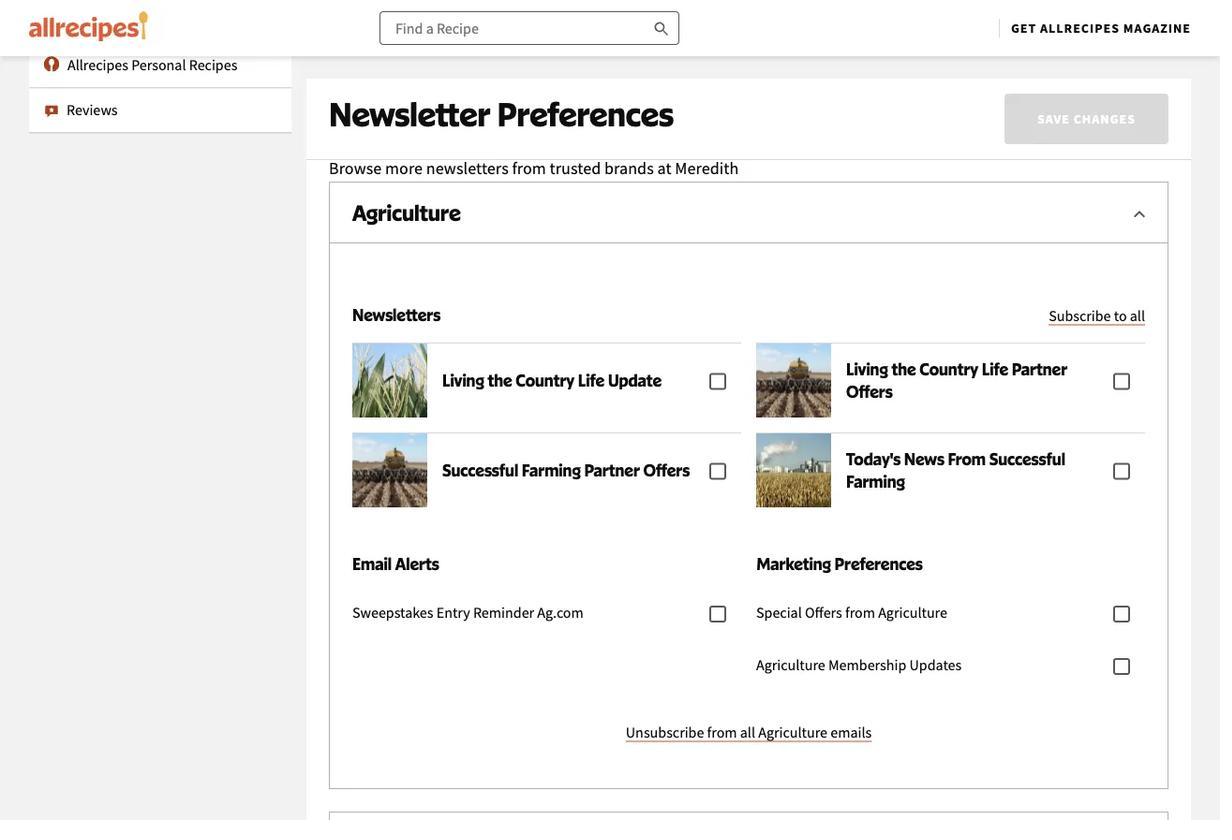 Task type: vqa. For each thing, say whether or not it's contained in the screenshot.
Successful within Today's News From Successful Farming
yes



Task type: locate. For each thing, give the bounding box(es) containing it.
agriculture left emails
[[758, 724, 828, 742]]

0 horizontal spatial farming
[[522, 461, 581, 481]]

collections
[[158, 11, 228, 30]]

0 horizontal spatial all
[[740, 724, 755, 742]]

newsletters up browse more newsletters from trusted brands at meredith
[[415, 99, 591, 140]]

life inside living the country life partner offers
[[982, 359, 1008, 380]]

country
[[920, 359, 979, 380], [516, 371, 575, 391]]

0 horizontal spatial allrecipes
[[67, 56, 128, 75]]

get allrecipes magazine
[[1011, 20, 1191, 37]]

agriculture
[[352, 199, 461, 226], [878, 604, 947, 622], [756, 656, 825, 675], [758, 724, 828, 742]]

sweepstakes
[[352, 604, 433, 622]]

unsubscribe from all agriculture emails link
[[626, 723, 872, 743]]

successful
[[989, 449, 1065, 470], [442, 461, 518, 481]]

more
[[329, 99, 408, 140]]

get allrecipes magazine link
[[1011, 20, 1191, 37]]

all right to
[[1130, 306, 1145, 325]]

items
[[108, 11, 143, 30]]

successful farming partner offers image
[[352, 433, 427, 508]]

preferences for newsletter preferences
[[497, 94, 674, 134]]

newsletters up living the country life update image
[[352, 305, 441, 325]]

get
[[1011, 20, 1037, 37]]

all
[[1130, 306, 1145, 325], [740, 724, 755, 742]]

0 vertical spatial offers
[[846, 382, 893, 402]]

the
[[892, 359, 916, 380], [488, 371, 512, 391]]

1 horizontal spatial partner
[[1012, 359, 1068, 380]]

1 horizontal spatial farming
[[846, 472, 905, 492]]

living for living the country life partner offers
[[846, 359, 888, 380]]

&
[[146, 11, 155, 30]]

1 horizontal spatial allrecipes
[[1040, 20, 1120, 37]]

2 vertical spatial offers
[[805, 604, 842, 622]]

ag.com
[[537, 604, 584, 622]]

farming down living the country life update
[[522, 461, 581, 481]]

the for living the country life partner offers
[[892, 359, 916, 380]]

living
[[846, 359, 888, 380], [442, 371, 484, 391]]

partner
[[1012, 359, 1068, 380], [584, 461, 640, 481]]

newsletters
[[415, 99, 591, 140], [352, 305, 441, 325]]

partner down update
[[584, 461, 640, 481]]

country up from
[[920, 359, 979, 380]]

life for partner
[[982, 359, 1008, 380]]

life for update
[[578, 371, 605, 391]]

2 horizontal spatial offers
[[846, 382, 893, 402]]

subscribe to all
[[1049, 306, 1145, 325]]

today's news from successful farming
[[846, 449, 1065, 492]]

1 horizontal spatial from
[[707, 724, 737, 742]]

from up agriculture membership updates
[[845, 604, 875, 622]]

reviews link
[[29, 88, 291, 133]]

preferences up trusted
[[497, 94, 674, 134]]

2 vertical spatial from
[[707, 724, 737, 742]]

1 horizontal spatial successful
[[989, 449, 1065, 470]]

0 horizontal spatial preferences
[[497, 94, 674, 134]]

1 horizontal spatial preferences
[[835, 554, 923, 574]]

allrecipes up reviews
[[67, 56, 128, 75]]

agriculture membership updates
[[756, 656, 962, 675]]

successful right from
[[989, 449, 1065, 470]]

1 horizontal spatial offers
[[805, 604, 842, 622]]

to
[[1114, 306, 1127, 325]]

living the country life update
[[442, 371, 662, 391]]

living inside living the country life partner offers
[[846, 359, 888, 380]]

1 horizontal spatial living
[[846, 359, 888, 380]]

today's news from successful farming image
[[756, 433, 831, 508]]

from
[[512, 158, 546, 179], [845, 604, 875, 622], [707, 724, 737, 742]]

news
[[904, 449, 945, 470]]

allrecipes inside 'link'
[[67, 56, 128, 75]]

trusted
[[550, 158, 601, 179]]

living right living the country life partner offers image
[[846, 359, 888, 380]]

from left trusted
[[512, 158, 546, 179]]

1 horizontal spatial country
[[920, 359, 979, 380]]

1 vertical spatial from
[[845, 604, 875, 622]]

0 vertical spatial partner
[[1012, 359, 1068, 380]]

reminder
[[473, 604, 534, 622]]

living the country life update image
[[352, 343, 427, 418]]

farming
[[522, 461, 581, 481], [846, 472, 905, 492]]

recipes
[[189, 56, 237, 75]]

0 horizontal spatial the
[[488, 371, 512, 391]]

life
[[982, 359, 1008, 380], [578, 371, 605, 391]]

successful inside today's news from successful farming
[[989, 449, 1065, 470]]

1 horizontal spatial all
[[1130, 306, 1145, 325]]

magazine
[[1124, 20, 1191, 37]]

saved
[[67, 11, 105, 30]]

the inside living the country life partner offers
[[892, 359, 916, 380]]

0 vertical spatial newsletters
[[415, 99, 591, 140]]

at
[[657, 158, 672, 179]]

from right 'unsubscribe' in the bottom right of the page
[[707, 724, 737, 742]]

browse more newsletters from trusted brands at meredith
[[329, 158, 739, 179]]

successful right successful farming partner offers image
[[442, 461, 518, 481]]

0 vertical spatial preferences
[[497, 94, 674, 134]]

offers
[[846, 382, 893, 402], [643, 461, 690, 481], [805, 604, 842, 622]]

1 vertical spatial partner
[[584, 461, 640, 481]]

preferences
[[497, 94, 674, 134], [835, 554, 923, 574]]

1 horizontal spatial life
[[982, 359, 1008, 380]]

preferences up special offers from agriculture
[[835, 554, 923, 574]]

0 horizontal spatial living
[[442, 371, 484, 391]]

membership
[[828, 656, 907, 675]]

1 vertical spatial allrecipes
[[67, 56, 128, 75]]

2 horizontal spatial from
[[845, 604, 875, 622]]

agriculture up updates
[[878, 604, 947, 622]]

1 vertical spatial preferences
[[835, 554, 923, 574]]

0 horizontal spatial country
[[516, 371, 575, 391]]

farming down today's
[[846, 472, 905, 492]]

browse
[[329, 158, 382, 179]]

0 horizontal spatial life
[[578, 371, 605, 391]]

allrecipes right get
[[1040, 20, 1120, 37]]

all right 'unsubscribe' in the bottom right of the page
[[740, 724, 755, 742]]

living the country life partner offers
[[846, 359, 1068, 402]]

1 vertical spatial offers
[[643, 461, 690, 481]]

alerts
[[395, 554, 439, 574]]

living right living the country life update image
[[442, 371, 484, 391]]

allrecipes personal recipes link
[[29, 43, 291, 88]]

1 vertical spatial all
[[740, 724, 755, 742]]

Search text field
[[380, 11, 679, 45]]

allrecipes
[[1040, 20, 1120, 37], [67, 56, 128, 75]]

more newsletters
[[329, 99, 591, 140]]

0 vertical spatial all
[[1130, 306, 1145, 325]]

partner down subscribe at the right top of the page
[[1012, 359, 1068, 380]]

0 vertical spatial from
[[512, 158, 546, 179]]

1 horizontal spatial the
[[892, 359, 916, 380]]

newsletter
[[329, 94, 490, 134]]

country left update
[[516, 371, 575, 391]]

personal
[[131, 56, 186, 75]]

country inside living the country life partner offers
[[920, 359, 979, 380]]



Task type: describe. For each thing, give the bounding box(es) containing it.
update
[[608, 371, 662, 391]]

brands
[[604, 158, 654, 179]]

all for to
[[1130, 306, 1145, 325]]

meredith
[[675, 158, 739, 179]]

0 horizontal spatial partner
[[584, 461, 640, 481]]

1 vertical spatial newsletters
[[352, 305, 441, 325]]

email
[[352, 554, 392, 574]]

subscribe
[[1049, 306, 1111, 325]]

unsubscribe
[[626, 724, 704, 742]]

allrecipes personal recipes
[[67, 56, 237, 75]]

reviews
[[67, 101, 118, 119]]

partner inside living the country life partner offers
[[1012, 359, 1068, 380]]

country for update
[[516, 371, 575, 391]]

0 vertical spatial allrecipes
[[1040, 20, 1120, 37]]

0 horizontal spatial successful
[[442, 461, 518, 481]]

newsletter preferences
[[329, 94, 674, 134]]

entry
[[436, 604, 470, 622]]

successful farming partner offers
[[442, 461, 690, 481]]

agriculture down more
[[352, 199, 461, 226]]

saved items & collections link
[[29, 0, 291, 43]]

unsubscribe from all agriculture emails
[[626, 724, 872, 742]]

preferences for marketing preferences
[[835, 554, 923, 574]]

country for partner
[[920, 359, 979, 380]]

special offers from agriculture
[[756, 604, 947, 622]]

marketing preferences
[[756, 554, 923, 574]]

living for living the country life update
[[442, 371, 484, 391]]

more
[[385, 158, 423, 179]]

the for living the country life update
[[488, 371, 512, 391]]

today's
[[846, 449, 901, 470]]

0 horizontal spatial offers
[[643, 461, 690, 481]]

subscribe to all link
[[1049, 304, 1145, 328]]

marketing
[[756, 554, 831, 574]]

all for from
[[740, 724, 755, 742]]

0 horizontal spatial from
[[512, 158, 546, 179]]

newsletters
[[426, 158, 509, 179]]

updates
[[910, 656, 962, 675]]

farming inside today's news from successful farming
[[846, 472, 905, 492]]

living the country life partner offers image
[[756, 343, 831, 418]]

sweepstakes entry reminder ag.com
[[352, 604, 584, 622]]

email alerts
[[352, 554, 439, 574]]

offers inside living the country life partner offers
[[846, 382, 893, 402]]

chevron image
[[1128, 202, 1151, 225]]

agriculture down special on the bottom right
[[756, 656, 825, 675]]

from
[[948, 449, 986, 470]]

saved items & collections
[[67, 11, 228, 30]]

special
[[756, 604, 802, 622]]

emails
[[831, 724, 872, 742]]



